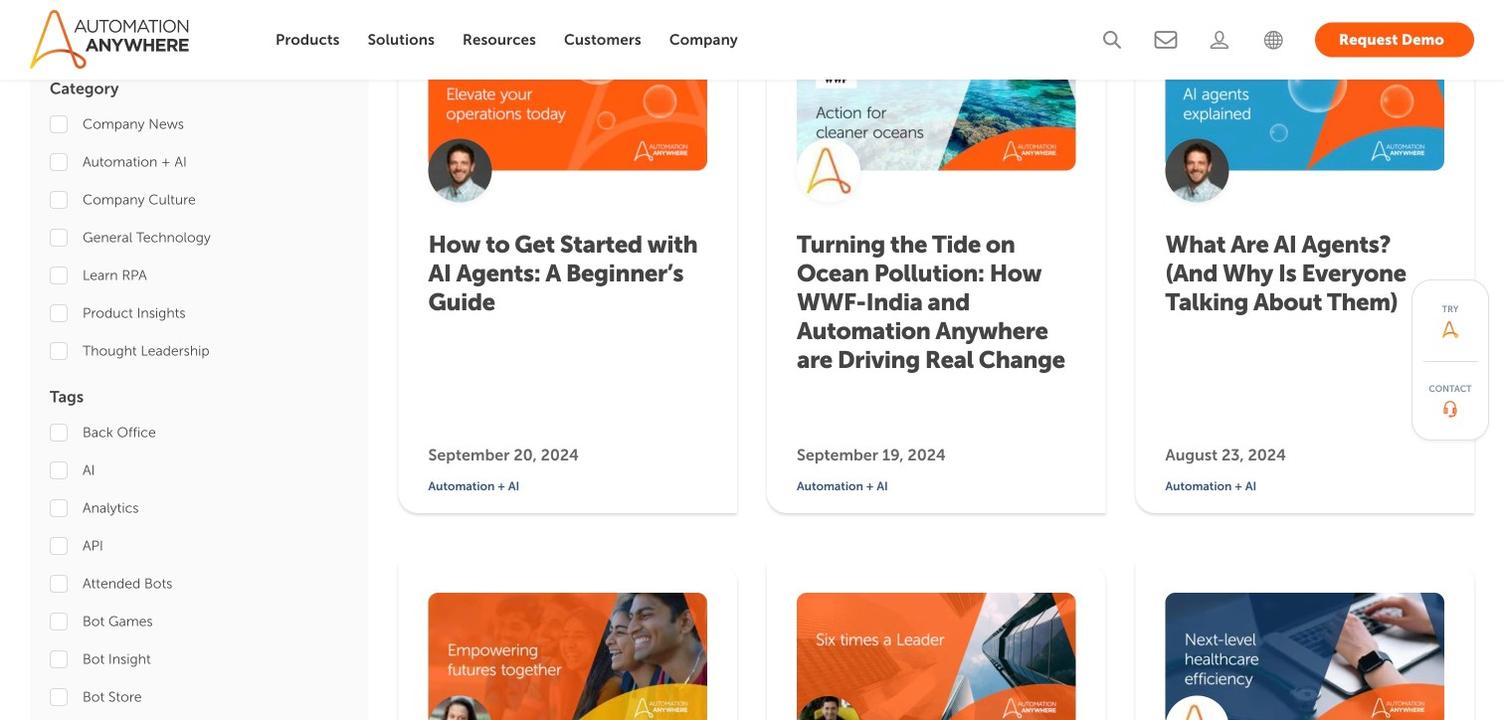 Task type: locate. For each thing, give the bounding box(es) containing it.
login image
[[1208, 28, 1232, 52]]

navjyoti india foundation and automation anywhere: opening pathways to employment image
[[428, 593, 708, 721]]

peter white image for what are ai agents? (and why is everyone talking about them) image
[[1166, 139, 1230, 203]]

automation anywhere image
[[30, 10, 194, 69]]

support image
[[1155, 28, 1178, 52]]

peter white image
[[428, 139, 492, 203], [1166, 139, 1230, 203]]

0 horizontal spatial peter white image
[[428, 139, 492, 203]]

1 peter white image from the left
[[428, 139, 492, 203]]

2 peter white image from the left
[[1166, 139, 1230, 203]]

1 horizontal spatial peter white image
[[1166, 139, 1230, 203]]

social impact office image
[[797, 139, 861, 203]]

accelerating nhs workforce transformation with ai-powered automation image
[[1166, 593, 1445, 721]]



Task type: vqa. For each thing, say whether or not it's contained in the screenshot.
the right Peter White image
yes



Task type: describe. For each thing, give the bounding box(es) containing it.
turning the tide on ocean pollution: how wwf-india and automation anywhere are driving real change image
[[797, 36, 1076, 171]]

automation anywhere image
[[1443, 321, 1460, 338]]

peter white image for how to get started with ai agents: a beginner's guide image
[[428, 139, 492, 203]]

search image
[[1101, 28, 1125, 52]]

how to get started with ai agents: a beginner's guide image
[[428, 36, 708, 171]]

language selector image
[[1262, 28, 1286, 52]]

automation anywhere named a leader in the 2024 gartner magic quadrant image
[[797, 593, 1076, 721]]

what are ai agents? (and why is everyone talking about them) image
[[1166, 36, 1445, 171]]

contact image
[[1444, 401, 1458, 418]]



